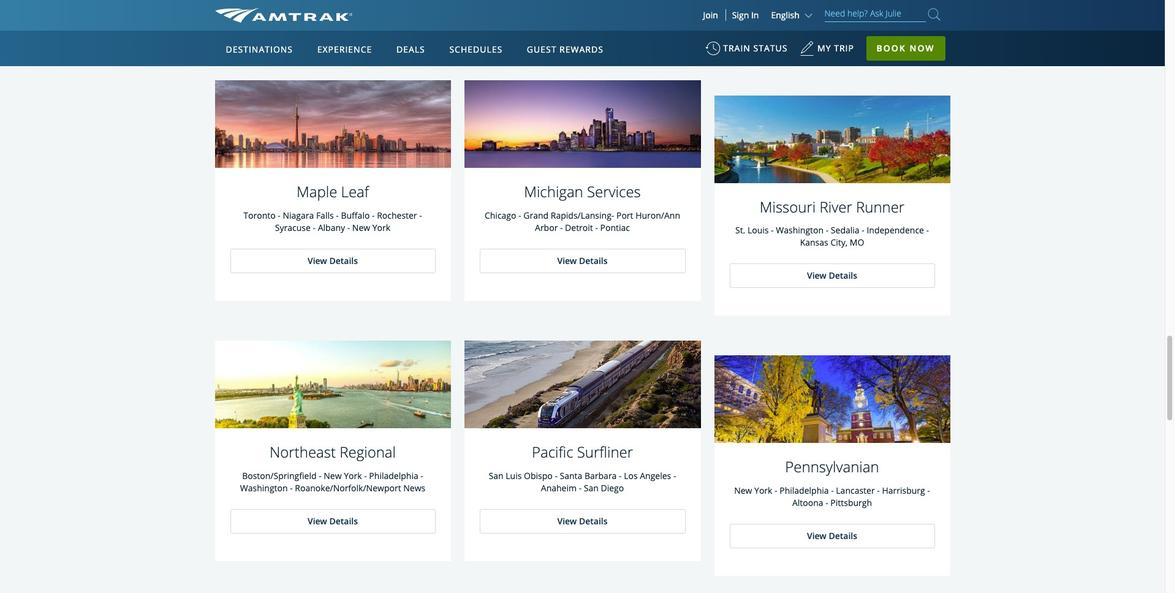 Task type: vqa. For each thing, say whether or not it's contained in the screenshot.
Sandy.'s This
no



Task type: describe. For each thing, give the bounding box(es) containing it.
boston/springfield - new york - philadelphia - washington - roanoke/norfolk/newport news
[[240, 470, 425, 494]]

details for missouri river runner
[[829, 270, 857, 281]]

city,
[[831, 237, 848, 248]]

altoona
[[792, 497, 823, 509]]

details for michigan services
[[579, 255, 608, 267]]

york inside toronto - niagara falls - buffalo - rochester - syracuse - albany - new york
[[372, 222, 390, 233]]

kansas
[[800, 237, 828, 248]]

toronto
[[243, 210, 276, 221]]

destinations button
[[221, 32, 298, 67]]

banner containing join
[[0, 0, 1165, 283]]

port
[[617, 210, 633, 221]]

missouri river runner
[[760, 196, 905, 217]]

sign in
[[732, 9, 759, 21]]

falls
[[316, 210, 334, 221]]

detroit
[[565, 222, 593, 233]]

english
[[771, 9, 800, 21]]

details up the trip
[[829, 10, 857, 21]]

details for pacific surfliner
[[579, 515, 608, 527]]

sign in button
[[732, 9, 759, 21]]

surfliner
[[577, 442, 633, 462]]

st.
[[735, 224, 745, 236]]

syracuse
[[275, 222, 311, 233]]

obispo
[[524, 470, 553, 481]]

experience button
[[312, 32, 377, 67]]

barbara
[[585, 470, 617, 481]]

view details link for missouri river runner
[[730, 264, 935, 288]]

st. louis - washington - sedalia - independence - kansas city, mo
[[735, 224, 929, 248]]

louis
[[748, 224, 769, 236]]

luis
[[506, 470, 522, 481]]

pennsylvanian
[[785, 457, 879, 477]]

book now
[[877, 42, 935, 54]]

view details link for michigan services
[[480, 249, 686, 273]]

runner
[[856, 196, 905, 217]]

michigan
[[524, 182, 583, 202]]

view for northeast regional
[[308, 515, 327, 527]]

Please enter your search item search field
[[825, 6, 926, 22]]

pittsburgh
[[831, 497, 872, 509]]

in
[[751, 9, 759, 21]]

details for northeast regional
[[329, 515, 358, 527]]

my trip
[[818, 42, 854, 54]]

new york - philadelphia - lancaster - harrisburg - altoona - pittsburgh
[[734, 485, 930, 509]]

new inside new york - philadelphia - lancaster - harrisburg - altoona - pittsburgh
[[734, 485, 752, 496]]

guest
[[527, 44, 557, 55]]

northeast regional
[[270, 442, 396, 462]]

york inside new york - philadelphia - lancaster - harrisburg - altoona - pittsburgh
[[754, 485, 772, 496]]

view for pennsylvanian
[[807, 530, 827, 542]]

river
[[820, 196, 852, 217]]

guest rewards button
[[522, 32, 608, 67]]

anaheim
[[541, 482, 577, 494]]

rewards
[[560, 44, 604, 55]]

view details for pacific surfliner
[[557, 515, 608, 527]]

regional
[[340, 442, 396, 462]]

new inside boston/springfield - new york - philadelphia - washington - roanoke/norfolk/newport news
[[324, 470, 342, 481]]

sign
[[732, 9, 749, 21]]

details for maple leaf
[[329, 255, 358, 267]]

boston/springfield
[[242, 470, 317, 481]]

view details link for pacific surfliner
[[480, 509, 686, 534]]

albany
[[318, 222, 345, 233]]

philadelphia inside new york - philadelphia - lancaster - harrisburg - altoona - pittsburgh
[[780, 485, 829, 496]]

washington inside st. louis - washington - sedalia - independence - kansas city, mo
[[776, 224, 824, 236]]

rochester
[[377, 210, 417, 221]]

view for michigan services
[[557, 255, 577, 267]]

view details link for northeast regional
[[230, 509, 435, 534]]

los
[[624, 470, 638, 481]]

regions map image
[[260, 102, 555, 274]]

chicago - grand rapids/lansing- port huron/ann arbor - detroit - pontiac
[[485, 210, 680, 233]]

lancaster
[[836, 485, 875, 496]]

buffalo
[[341, 210, 370, 221]]

search icon image
[[928, 6, 940, 23]]

view details link for pennsylvanian
[[730, 524, 935, 548]]

amtrak image
[[215, 8, 352, 23]]

new inside toronto - niagara falls - buffalo - rochester - syracuse - albany - new york
[[352, 222, 370, 233]]

schedules
[[449, 44, 503, 55]]

san luis obispo - santa barbara - los angeles - anaheim - san diego
[[489, 470, 676, 494]]

pacific surfliner
[[532, 442, 633, 462]]



Task type: locate. For each thing, give the bounding box(es) containing it.
view down altoona
[[807, 530, 827, 542]]

view down anaheim
[[557, 515, 577, 527]]

deals button
[[392, 32, 430, 67]]

services
[[587, 182, 641, 202]]

2 horizontal spatial york
[[754, 485, 772, 496]]

now
[[910, 42, 935, 54]]

view details link
[[730, 3, 935, 28], [230, 249, 435, 273], [480, 249, 686, 273], [730, 264, 935, 288], [230, 509, 435, 534], [480, 509, 686, 534], [730, 524, 935, 548]]

1 horizontal spatial new
[[352, 222, 370, 233]]

0 horizontal spatial san
[[489, 470, 504, 481]]

train status link
[[706, 37, 788, 67]]

maple leaf
[[297, 182, 369, 202]]

1 horizontal spatial san
[[584, 482, 599, 494]]

2 vertical spatial new
[[734, 485, 752, 496]]

banner
[[0, 0, 1165, 283]]

independence
[[867, 224, 924, 236]]

pacific
[[532, 442, 573, 462]]

view details down san luis obispo - santa barbara - los angeles - anaheim - san diego
[[557, 515, 608, 527]]

niagara
[[283, 210, 314, 221]]

deals
[[396, 44, 425, 55]]

view down "albany"
[[308, 255, 327, 267]]

view details link down "albany"
[[230, 249, 435, 273]]

details down city,
[[829, 270, 857, 281]]

book now button
[[866, 36, 945, 61]]

york
[[372, 222, 390, 233], [344, 470, 362, 481], [754, 485, 772, 496]]

1 horizontal spatial washington
[[776, 224, 824, 236]]

my trip button
[[800, 37, 854, 67]]

toronto - niagara falls - buffalo - rochester - syracuse - albany - new york
[[243, 210, 422, 233]]

maple
[[297, 182, 337, 202]]

0 horizontal spatial york
[[344, 470, 362, 481]]

details down "albany"
[[329, 255, 358, 267]]

missouri
[[760, 196, 816, 217]]

sedalia
[[831, 224, 860, 236]]

view details link down city,
[[730, 264, 935, 288]]

details down detroit
[[579, 255, 608, 267]]

view down detroit
[[557, 255, 577, 267]]

application
[[260, 102, 555, 274]]

washington inside boston/springfield - new york - philadelphia - washington - roanoke/norfolk/newport news
[[240, 482, 288, 494]]

guest rewards
[[527, 44, 604, 55]]

leaf
[[341, 182, 369, 202]]

washington
[[776, 224, 824, 236], [240, 482, 288, 494]]

philadelphia up news
[[369, 470, 418, 481]]

details down diego
[[579, 515, 608, 527]]

view
[[807, 10, 827, 21], [308, 255, 327, 267], [557, 255, 577, 267], [807, 270, 827, 281], [308, 515, 327, 527], [557, 515, 577, 527], [807, 530, 827, 542]]

view details for maple leaf
[[308, 255, 358, 267]]

san down barbara
[[584, 482, 599, 494]]

roanoke/norfolk/newport
[[295, 482, 401, 494]]

view for pacific surfliner
[[557, 515, 577, 527]]

english button
[[771, 9, 815, 21]]

trip
[[834, 42, 854, 54]]

1 vertical spatial washington
[[240, 482, 288, 494]]

0 vertical spatial philadelphia
[[369, 470, 418, 481]]

0 vertical spatial new
[[352, 222, 370, 233]]

details for pennsylvanian
[[829, 530, 857, 542]]

view details for pennsylvanian
[[807, 530, 857, 542]]

san left 'luis'
[[489, 470, 504, 481]]

2 horizontal spatial new
[[734, 485, 752, 496]]

view details link down pittsburgh
[[730, 524, 935, 548]]

harrisburg
[[882, 485, 925, 496]]

view for maple leaf
[[308, 255, 327, 267]]

view details down detroit
[[557, 255, 608, 267]]

philadelphia inside boston/springfield - new york - philadelphia - washington - roanoke/norfolk/newport news
[[369, 470, 418, 481]]

washington up kansas
[[776, 224, 824, 236]]

view details down roanoke/norfolk/newport
[[308, 515, 358, 527]]

1 vertical spatial new
[[324, 470, 342, 481]]

1 horizontal spatial york
[[372, 222, 390, 233]]

philadelphia up altoona
[[780, 485, 829, 496]]

1 vertical spatial san
[[584, 482, 599, 494]]

view details
[[807, 10, 857, 21], [308, 255, 358, 267], [557, 255, 608, 267], [807, 270, 857, 281], [308, 515, 358, 527], [557, 515, 608, 527], [807, 530, 857, 542]]

join button
[[696, 9, 726, 21]]

schedules link
[[445, 31, 508, 66]]

experience
[[317, 44, 372, 55]]

washington down boston/springfield
[[240, 482, 288, 494]]

arbor
[[535, 222, 558, 233]]

0 horizontal spatial washington
[[240, 482, 288, 494]]

grand
[[524, 210, 549, 221]]

0 vertical spatial san
[[489, 470, 504, 481]]

diego
[[601, 482, 624, 494]]

view details for northeast regional
[[308, 515, 358, 527]]

view details down city,
[[807, 270, 857, 281]]

view down kansas
[[807, 270, 827, 281]]

view details for michigan services
[[557, 255, 608, 267]]

news
[[403, 482, 425, 494]]

join
[[703, 9, 718, 21]]

1 vertical spatial york
[[344, 470, 362, 481]]

view details for missouri river runner
[[807, 270, 857, 281]]

view details up my trip
[[807, 10, 857, 21]]

view details link for maple leaf
[[230, 249, 435, 273]]

0 vertical spatial washington
[[776, 224, 824, 236]]

view details link down san luis obispo - santa barbara - los angeles - anaheim - san diego
[[480, 509, 686, 534]]

angeles
[[640, 470, 671, 481]]

train
[[723, 42, 751, 54]]

chicago
[[485, 210, 516, 221]]

0 horizontal spatial philadelphia
[[369, 470, 418, 481]]

san
[[489, 470, 504, 481], [584, 482, 599, 494]]

view for missouri river runner
[[807, 270, 827, 281]]

2 vertical spatial york
[[754, 485, 772, 496]]

view details link up my trip
[[730, 3, 935, 28]]

0 horizontal spatial new
[[324, 470, 342, 481]]

0 vertical spatial york
[[372, 222, 390, 233]]

view right english
[[807, 10, 827, 21]]

santa
[[560, 470, 582, 481]]

destinations
[[226, 44, 293, 55]]

view details link down roanoke/norfolk/newport
[[230, 509, 435, 534]]

view details down pittsburgh
[[807, 530, 857, 542]]

michigan services
[[524, 182, 641, 202]]

view details link down detroit
[[480, 249, 686, 273]]

view down boston/springfield - new york - philadelphia - washington - roanoke/norfolk/newport news
[[308, 515, 327, 527]]

pontiac
[[600, 222, 630, 233]]

mo
[[850, 237, 864, 248]]

application inside banner
[[260, 102, 555, 274]]

new
[[352, 222, 370, 233], [324, 470, 342, 481], [734, 485, 752, 496]]

philadelphia
[[369, 470, 418, 481], [780, 485, 829, 496]]

details down pittsburgh
[[829, 530, 857, 542]]

northeast
[[270, 442, 336, 462]]

york inside boston/springfield - new york - philadelphia - washington - roanoke/norfolk/newport news
[[344, 470, 362, 481]]

status
[[754, 42, 788, 54]]

rapids/lansing-
[[551, 210, 614, 221]]

train status
[[723, 42, 788, 54]]

book
[[877, 42, 906, 54]]

huron/ann
[[636, 210, 680, 221]]

view details down "albany"
[[308, 255, 358, 267]]

1 vertical spatial philadelphia
[[780, 485, 829, 496]]

details down roanoke/norfolk/newport
[[329, 515, 358, 527]]

my
[[818, 42, 831, 54]]

1 horizontal spatial philadelphia
[[780, 485, 829, 496]]

details
[[829, 10, 857, 21], [329, 255, 358, 267], [579, 255, 608, 267], [829, 270, 857, 281], [329, 515, 358, 527], [579, 515, 608, 527], [829, 530, 857, 542]]



